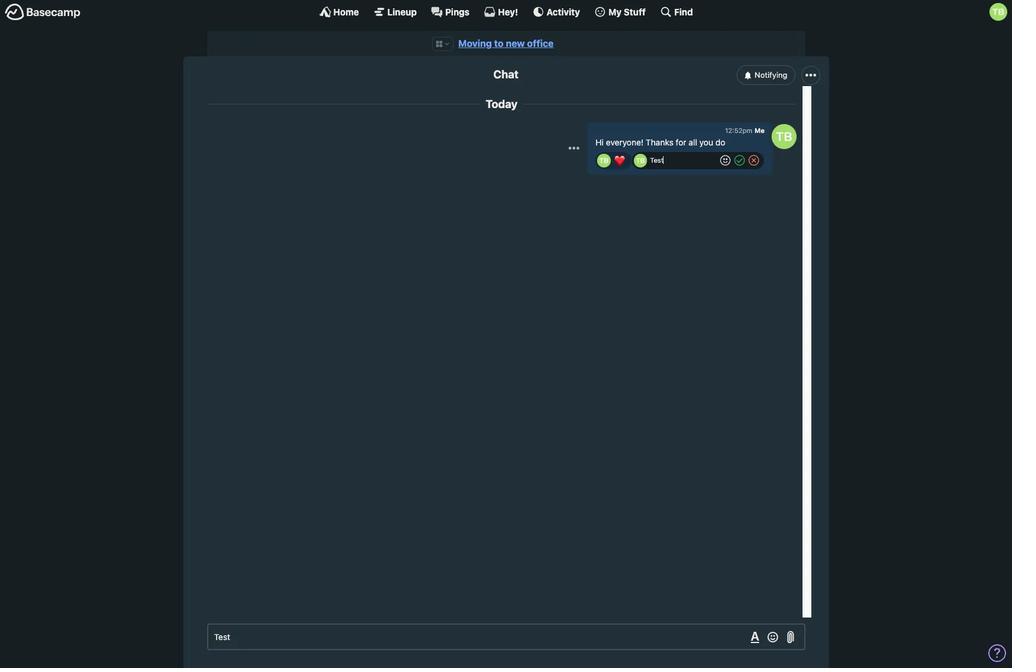 Task type: locate. For each thing, give the bounding box(es) containing it.
pings button
[[431, 6, 470, 18]]

12:52pm element
[[726, 127, 753, 134]]

pings
[[446, 6, 470, 17]]

tim burton image
[[990, 3, 1008, 21], [598, 154, 611, 167], [634, 154, 648, 167]]

everyone!
[[606, 137, 644, 147]]

home
[[334, 6, 359, 17]]

2 horizontal spatial tim burton image
[[990, 3, 1008, 21]]

moving to new office
[[459, 38, 554, 49]]

add a boost element
[[634, 154, 718, 167]]

moving to new office link
[[459, 38, 554, 49]]

tim burton image inside tim b. boosted the chat with '❤️' element
[[598, 154, 611, 167]]

my stuff button
[[595, 6, 646, 18]]

❤️
[[614, 155, 625, 165]]

new
[[506, 38, 525, 49]]

0 horizontal spatial tim burton image
[[598, 154, 611, 167]]

my
[[609, 6, 622, 17]]

office
[[527, 38, 554, 49]]

you
[[700, 137, 714, 147]]

home link
[[319, 6, 359, 18]]

12:52pm link
[[726, 127, 753, 134]]

for
[[676, 137, 687, 147]]

tim burton image
[[772, 124, 797, 149]]

tim burton image inside main element
[[990, 3, 1008, 21]]

12:52pm
[[726, 127, 753, 134]]

thanks
[[646, 137, 674, 147]]

hey!
[[498, 6, 518, 17]]

hi everyone! thanks for all you do
[[596, 137, 726, 147]]

1 horizontal spatial tim burton image
[[634, 154, 648, 167]]

tim burton image for tim b. boosted the chat with '❤️' element
[[598, 154, 611, 167]]



Task type: describe. For each thing, give the bounding box(es) containing it.
activity link
[[533, 6, 580, 18]]

tim b. boosted the chat with '❤️' element
[[596, 152, 632, 169]]

find
[[675, 6, 693, 17]]

lineup link
[[373, 6, 417, 18]]

test
[[214, 632, 230, 642]]

stuff
[[624, 6, 646, 17]]

activity
[[547, 6, 580, 17]]

Test text field
[[207, 624, 806, 650]]

Submit submit
[[732, 154, 749, 168]]

today
[[486, 97, 518, 111]]

notifying
[[755, 70, 788, 80]]

find button
[[660, 6, 693, 18]]

to
[[494, 38, 504, 49]]

do
[[716, 137, 726, 147]]

notifying link
[[737, 66, 796, 85]]

moving
[[459, 38, 492, 49]]

hey! button
[[484, 6, 518, 18]]

lineup
[[388, 6, 417, 17]]

Boost Tim… text field
[[651, 154, 718, 167]]

tim burton image for add a boost element
[[634, 154, 648, 167]]

hi
[[596, 137, 604, 147]]

chat
[[494, 68, 519, 81]]

switch accounts image
[[5, 3, 81, 21]]

all
[[689, 137, 698, 147]]

my stuff
[[609, 6, 646, 17]]

main element
[[0, 0, 1013, 23]]



Task type: vqa. For each thing, say whether or not it's contained in the screenshot.
Notifying "link"
yes



